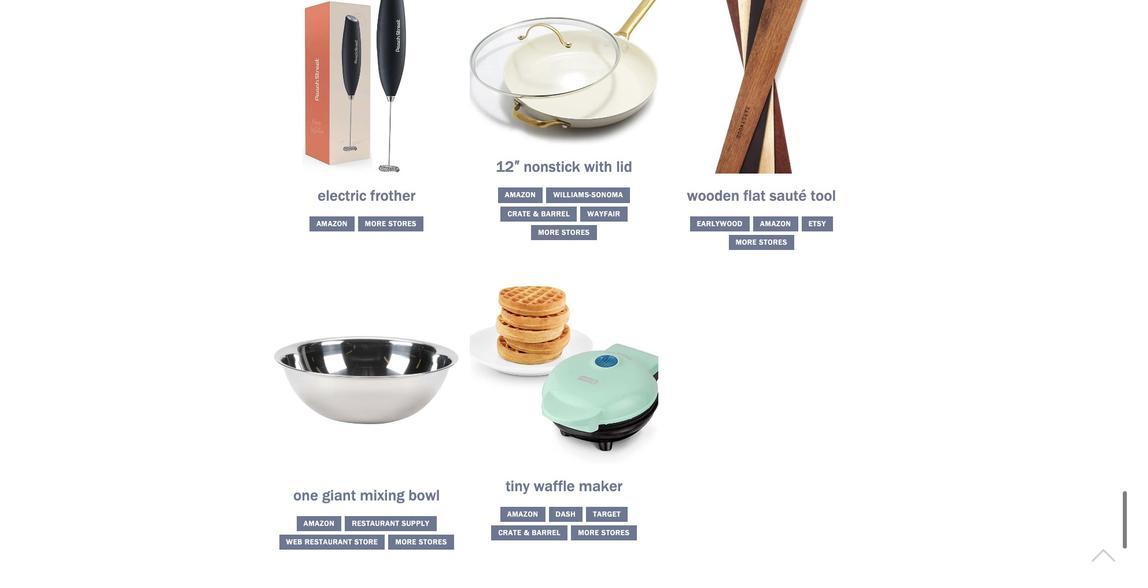 Task type: locate. For each thing, give the bounding box(es) containing it.
amazon
[[505, 191, 536, 199], [317, 219, 348, 228], [760, 219, 791, 228], [507, 510, 538, 518], [304, 519, 335, 527]]

more stores down frother
[[365, 219, 417, 228]]

1 horizontal spatial &
[[533, 209, 539, 218]]

williams-sonoma
[[553, 191, 623, 199]]

waffle
[[534, 476, 575, 495]]

crate & barrel link
[[501, 206, 577, 221], [491, 525, 568, 541]]

web
[[286, 537, 303, 546]]

electric frother
[[318, 186, 416, 205]]

amazon link
[[498, 188, 543, 203], [310, 216, 355, 231], [753, 216, 798, 231], [500, 507, 545, 522], [297, 516, 342, 531]]

1 vertical spatial crate
[[498, 528, 522, 537]]

12″ nonstick with lid
[[496, 157, 632, 176]]

wooden flat sauté tool
[[687, 186, 836, 205]]

0 vertical spatial crate & barrel link
[[501, 206, 577, 221]]

& down nonstick
[[533, 209, 539, 218]]

amazon link up web restaurant store
[[297, 516, 342, 531]]

barrel
[[541, 209, 570, 218], [532, 528, 561, 537]]

etsy link
[[802, 216, 833, 231]]

more stores
[[365, 219, 417, 228], [538, 228, 590, 236], [736, 238, 788, 246], [578, 528, 630, 537], [395, 537, 447, 546]]

amazon down wooden flat sauté tool
[[760, 219, 791, 228]]

wayfair
[[587, 209, 621, 218]]

amazon up web restaurant store
[[304, 519, 335, 527]]

None search field
[[55, 28, 1040, 63]]

store
[[355, 537, 378, 546]]

more stores link down target 'link'
[[571, 525, 637, 541]]

more down target 'link'
[[578, 528, 599, 537]]

amazon down electric
[[317, 219, 348, 228]]

crate & barrel down dash link
[[498, 528, 561, 537]]

more down earlywood "link"
[[736, 238, 757, 246]]

barrel down 'williams-'
[[541, 209, 570, 218]]

restaurant
[[352, 519, 400, 527], [305, 537, 352, 546]]

amazon down tiny
[[507, 510, 538, 518]]

1 vertical spatial &
[[524, 528, 530, 537]]

more
[[365, 219, 386, 228], [538, 228, 560, 236], [736, 238, 757, 246], [578, 528, 599, 537], [395, 537, 417, 546]]

12″
[[496, 157, 520, 176]]

one giant mixing bowl
[[293, 485, 440, 504]]

more stores link down frother
[[358, 216, 424, 231]]

crate & barrel link down 'williams-'
[[501, 206, 577, 221]]

restaurant supply
[[352, 519, 430, 527]]

0 vertical spatial &
[[533, 209, 539, 218]]

crate
[[508, 209, 531, 218], [498, 528, 522, 537]]

restaurant supply link
[[345, 516, 437, 531]]

0 horizontal spatial &
[[524, 528, 530, 537]]

crate for bottom crate & barrel link
[[498, 528, 522, 537]]

restaurant up store
[[352, 519, 400, 527]]

more down electric frother
[[365, 219, 386, 228]]

stores down target 'link'
[[602, 528, 630, 537]]

amazon link down tiny
[[500, 507, 545, 522]]

electric
[[318, 186, 366, 205]]

amazon for 12″ nonstick with lid
[[505, 191, 536, 199]]

0 vertical spatial crate & barrel
[[508, 209, 570, 218]]

crate down tiny
[[498, 528, 522, 537]]

earlywood
[[697, 219, 743, 228]]

sonoma
[[592, 191, 623, 199]]

0 vertical spatial crate
[[508, 209, 531, 218]]

more stores link down earlywood "link"
[[729, 235, 794, 250]]

more stores link down supply
[[388, 534, 454, 550]]

more stores down supply
[[395, 537, 447, 546]]

crate & barrel
[[508, 209, 570, 218], [498, 528, 561, 537]]

crate & barrel down 'williams-'
[[508, 209, 570, 218]]

stores
[[389, 219, 417, 228], [562, 228, 590, 236], [759, 238, 788, 246], [602, 528, 630, 537], [419, 537, 447, 546]]

amazon link for tiny waffle maker
[[500, 507, 545, 522]]

& down tiny
[[524, 528, 530, 537]]

amazon link down electric
[[310, 216, 355, 231]]

frother
[[370, 186, 416, 205]]

one
[[293, 485, 318, 504]]

0 vertical spatial restaurant
[[352, 519, 400, 527]]

amazon for electric frother
[[317, 219, 348, 228]]

wooden
[[687, 186, 740, 205]]

barrel down dash link
[[532, 528, 561, 537]]

crate & barrel for bottom crate & barrel link
[[498, 528, 561, 537]]

williams-sonoma link
[[546, 188, 630, 203]]

0 vertical spatial barrel
[[541, 209, 570, 218]]

amazon link down wooden flat sauté tool
[[753, 216, 798, 231]]

&
[[533, 209, 539, 218], [524, 528, 530, 537]]

stores down "wayfair" link
[[562, 228, 590, 236]]

1 vertical spatial crate & barrel
[[498, 528, 561, 537]]

restaurant right "web"
[[305, 537, 352, 546]]

& for the topmost crate & barrel link
[[533, 209, 539, 218]]

amazon link for electric frother
[[310, 216, 355, 231]]

crate down 12″
[[508, 209, 531, 218]]

stores down frother
[[389, 219, 417, 228]]

amazon link down 12″
[[498, 188, 543, 203]]

crate & barrel link down dash link
[[491, 525, 568, 541]]

amazon down 12″
[[505, 191, 536, 199]]

wayfair link
[[581, 206, 628, 221]]

with lid
[[584, 157, 632, 176]]

1 vertical spatial crate & barrel link
[[491, 525, 568, 541]]

more stores link
[[358, 216, 424, 231], [531, 225, 597, 240], [729, 235, 794, 250], [571, 525, 637, 541], [388, 534, 454, 550]]

1 vertical spatial barrel
[[532, 528, 561, 537]]

& for bottom crate & barrel link
[[524, 528, 530, 537]]



Task type: vqa. For each thing, say whether or not it's contained in the screenshot.
Wayfair link
yes



Task type: describe. For each thing, give the bounding box(es) containing it.
target link
[[586, 507, 628, 522]]

mixing bowl
[[360, 485, 440, 504]]

web restaurant store
[[286, 537, 378, 546]]

nonstick
[[524, 157, 580, 176]]

web restaurant store link
[[279, 534, 385, 550]]

supply
[[402, 519, 430, 527]]

flat
[[744, 186, 766, 205]]

amazon for tiny waffle maker
[[507, 510, 538, 518]]

tiny
[[506, 476, 530, 495]]

earlywood link
[[690, 216, 750, 231]]

more down 'williams-'
[[538, 228, 560, 236]]

etsy
[[809, 219, 826, 228]]

amazon for one giant mixing bowl
[[304, 519, 335, 527]]

more stores down 'williams-'
[[538, 228, 590, 236]]

crate for the topmost crate & barrel link
[[508, 209, 531, 218]]

amazon link for 12″ nonstick with lid
[[498, 188, 543, 203]]

williams-
[[553, 191, 592, 199]]

giant
[[322, 485, 356, 504]]

1 vertical spatial restaurant
[[305, 537, 352, 546]]

barrel for the topmost crate & barrel link
[[541, 209, 570, 218]]

crate & barrel for the topmost crate & barrel link
[[508, 209, 570, 218]]

dash
[[556, 510, 576, 518]]

more stores link down 'williams-'
[[531, 225, 597, 240]]

tiny waffle maker
[[506, 476, 623, 495]]

more stores down target 'link'
[[578, 528, 630, 537]]

stores down wooden flat sauté tool
[[759, 238, 788, 246]]

stores down supply
[[419, 537, 447, 546]]

barrel for bottom crate & barrel link
[[532, 528, 561, 537]]

amazon link for one giant mixing bowl
[[297, 516, 342, 531]]

restaurant inside "link"
[[352, 519, 400, 527]]

maker
[[579, 476, 623, 495]]

dash link
[[549, 507, 583, 522]]

more stores down earlywood "link"
[[736, 238, 788, 246]]

target
[[593, 510, 621, 518]]

more down supply
[[395, 537, 417, 546]]

sauté tool
[[770, 186, 836, 205]]



